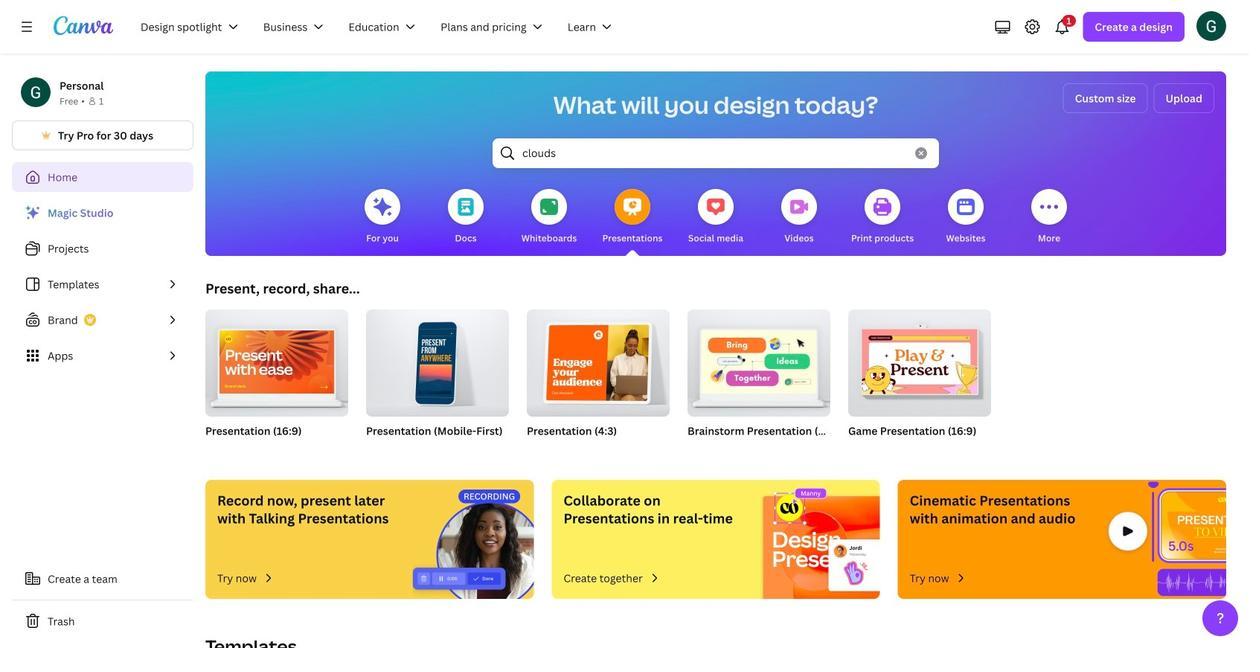Task type: describe. For each thing, give the bounding box(es) containing it.
top level navigation element
[[131, 12, 628, 42]]



Task type: locate. For each thing, give the bounding box(es) containing it.
Search search field
[[523, 139, 907, 168]]

list
[[12, 198, 194, 371]]

None search field
[[493, 138, 940, 168]]

greg robinson image
[[1197, 11, 1227, 41]]

group
[[206, 310, 348, 457], [206, 310, 348, 417], [366, 310, 509, 457], [366, 310, 509, 417], [527, 310, 670, 457], [527, 310, 670, 417], [688, 310, 831, 457], [688, 310, 831, 417], [849, 310, 992, 457]]



Task type: vqa. For each thing, say whether or not it's contained in the screenshot.
and-
no



